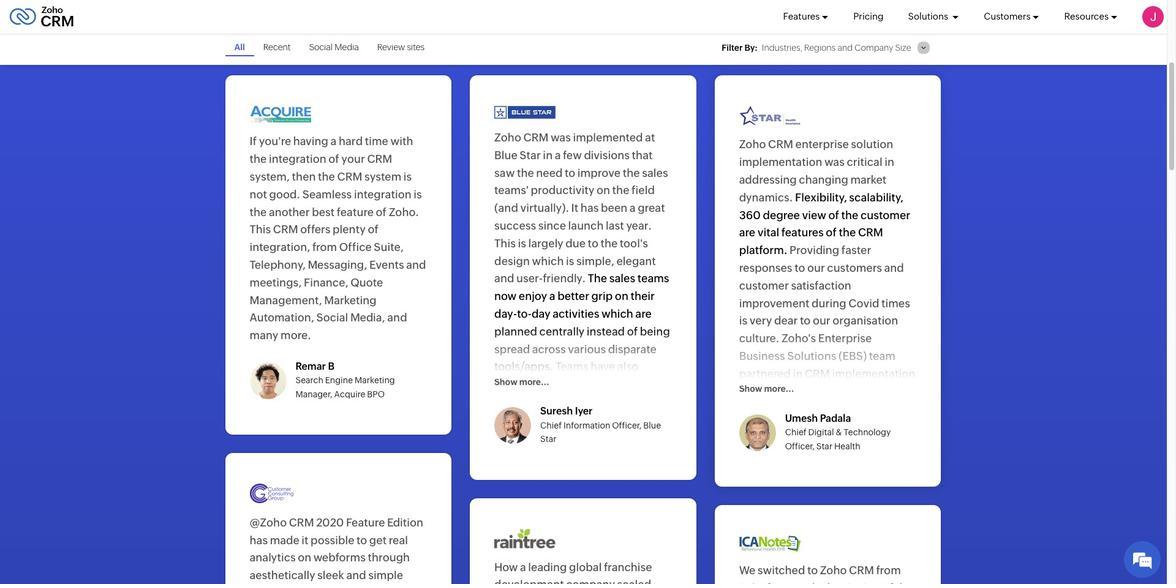 Task type: vqa. For each thing, say whether or not it's contained in the screenshot.
acquire
yes



Task type: locate. For each thing, give the bounding box(es) containing it.
the
[[250, 153, 267, 166], [517, 166, 534, 179], [623, 166, 640, 179], [318, 170, 335, 183], [612, 184, 629, 197], [250, 206, 267, 218], [841, 209, 858, 222], [839, 226, 856, 239], [601, 237, 618, 250], [849, 420, 866, 433], [808, 582, 825, 584]]

zoho crm was implemented at blue star in a few divisions that saw the need to improve the sales teams' productivity on the field (and virtually). it has been a great success since launch last year. this is largely due to the tool's design which is simple, elegant and user-friendly.
[[494, 131, 668, 285]]

organisation
[[833, 315, 898, 327]]

enjoy
[[519, 290, 547, 303]]

zoho up saw
[[494, 131, 521, 144]]

a inside if you're having a hard time with the integration of your crm system, then the crm system is not good. seamless integration is the another best feature of zoho. this crm offers plenty of integration, from office suite, telephony, messaging, events and meetings, finance, quote management, marketing automation, social media, and many more.
[[331, 135, 337, 148]]

at inside we switched to zoho crm from salesforce at the beginning of th
[[796, 582, 806, 584]]

our down providing
[[807, 262, 825, 274]]

improvement up core
[[841, 403, 911, 416]]

vital
[[757, 226, 779, 239]]

0 horizontal spatial it
[[302, 534, 308, 547]]

to left get
[[357, 534, 367, 547]]

0 vertical spatial solution
[[851, 138, 893, 151]]

2 horizontal spatial has
[[652, 396, 670, 409]]

another
[[269, 206, 310, 218]]

worthwhile
[[531, 413, 590, 426]]

engine
[[325, 376, 353, 386]]

1 horizontal spatial more...
[[764, 384, 794, 394]]

360
[[739, 209, 761, 222]]

made
[[270, 534, 299, 547]]

on right grip
[[615, 290, 628, 303]]

chief for providing faster responses to our customers and customer satisfaction improvement during covid times is very dear to our organisation culture. zoho's enterprise business solutions (ebs) team partnered in crm implementation after thoroughly analysing our processes. process improvement and engineering was the core of zoho crm solution implementation.
[[785, 428, 807, 438]]

0 vertical spatial social
[[309, 42, 333, 52]]

1 vertical spatial are
[[635, 307, 652, 320]]

how a leading global franchise development company scale
[[494, 561, 666, 584]]

our down team
[[877, 385, 895, 398]]

this inside 'zoho crm was implemented at blue star in a few divisions that saw the need to improve the sales teams' productivity on the field (and virtually). it has been a great success since launch last year. this is largely due to the tool's design which is simple, elegant and user-friendly.'
[[494, 237, 516, 250]]

social
[[309, 42, 333, 52], [316, 311, 348, 324]]

sales down elegant
[[609, 272, 635, 285]]

1 horizontal spatial been
[[601, 202, 627, 214]]

show more... down tools/apps.
[[494, 377, 549, 387]]

in inside "providing faster responses to our customers and customer satisfaction improvement during covid times is very dear to our organisation culture. zoho's enterprise business solutions (ebs) team partnered in crm implementation after thoroughly analysing our processes. process improvement and engineering was the core of zoho crm solution implementation."
[[793, 367, 803, 380]]

zoho's
[[782, 332, 816, 345]]

to right due
[[588, 237, 598, 250]]

0 vertical spatial from
[[312, 241, 337, 254]]

0 horizontal spatial from
[[312, 241, 337, 254]]

implementation inside "providing faster responses to our customers and customer satisfaction improvement during covid times is very dear to our organisation culture. zoho's enterprise business solutions (ebs) team partnered in crm implementation after thoroughly analysing our processes. process improvement and engineering was the core of zoho crm solution implementation."
[[832, 367, 915, 380]]

switched
[[758, 564, 805, 577]]

health
[[834, 441, 860, 451]]

and inside 'zoho crm was implemented at blue star in a few divisions that saw the need to improve the sales teams' productivity on the field (and virtually). it has been a great success since launch last year. this is largely due to the tool's design which is simple, elegant and user-friendly.'
[[494, 272, 514, 285]]

1 horizontal spatial are
[[739, 226, 755, 239]]

0 horizontal spatial more...
[[519, 377, 549, 387]]

aesthetically
[[250, 569, 315, 582]]

0 horizontal spatial integration
[[269, 153, 326, 166]]

day-
[[494, 307, 517, 320]]

in up 'need'
[[543, 149, 553, 162]]

0 vertical spatial zoho.
[[389, 206, 419, 218]]

in inside teams have also pivoted to a more formal method of reviews via zoho. all in all, it has been a worthwhile investment.
[[614, 396, 624, 409]]

crm up beginning
[[849, 564, 874, 577]]

zoho
[[494, 131, 521, 144], [739, 138, 766, 151], [739, 438, 766, 451], [820, 564, 847, 577]]

to inside we switched to zoho crm from salesforce at the beginning of th
[[807, 564, 818, 577]]

0 horizontal spatial customer
[[739, 279, 789, 292]]

of right beginning
[[883, 582, 894, 584]]

implementation up addressing
[[739, 156, 822, 169]]

1 vertical spatial customer
[[739, 279, 789, 292]]

1 horizontal spatial chief
[[785, 428, 807, 438]]

solution inside "providing faster responses to our customers and customer satisfaction improvement during covid times is very dear to our organisation culture. zoho's enterprise business solutions (ebs) team partnered in crm implementation after thoroughly analysing our processes. process improvement and engineering was the core of zoho crm solution implementation."
[[795, 438, 838, 451]]

has right it
[[581, 202, 599, 214]]

blue for suresh iyer chief information officer, blue star
[[643, 421, 661, 431]]

solution up critical
[[851, 138, 893, 151]]

suresh iyer chief information officer, blue star
[[540, 406, 661, 444]]

0 vertical spatial sales
[[642, 166, 668, 179]]

it right all,
[[643, 396, 650, 409]]

system
[[364, 170, 401, 183]]

chief inside umesh padala chief digital & technology officer, star health
[[785, 428, 807, 438]]

friendly.
[[543, 272, 586, 285]]

edition
[[387, 516, 423, 529]]

1 horizontal spatial blue
[[643, 421, 661, 431]]

1 horizontal spatial on
[[597, 184, 610, 197]]

iyer
[[575, 406, 593, 417]]

this up integration,
[[250, 223, 271, 236]]

officer,
[[612, 421, 642, 431], [785, 441, 815, 451]]

suresh
[[540, 406, 573, 417]]

customer down responses
[[739, 279, 789, 292]]

on down improve
[[597, 184, 610, 197]]

a up 'year.' at the top right of the page
[[630, 202, 636, 214]]

has down @zoho
[[250, 534, 268, 547]]

show down partnered
[[739, 384, 762, 394]]

0 vertical spatial all
[[234, 42, 245, 52]]

1 vertical spatial implementation
[[832, 367, 915, 380]]

0 horizontal spatial zoho.
[[389, 206, 419, 218]]

and down webforms at the bottom
[[346, 569, 366, 582]]

a right enjoy
[[549, 290, 555, 303]]

we
[[739, 564, 755, 577]]

officer, inside umesh padala chief digital & technology officer, star health
[[785, 441, 815, 451]]

blue inside 'zoho crm was implemented at blue star in a few divisions that saw the need to improve the sales teams' productivity on the field (and virtually). it has been a great success since launch last year. this is largely due to the tool's design which is simple, elegant and user-friendly.'
[[494, 149, 518, 162]]

1 vertical spatial all
[[599, 396, 612, 409]]

0 vertical spatial was
[[551, 131, 571, 144]]

1 horizontal spatial from
[[876, 564, 901, 577]]

0 horizontal spatial show more...
[[494, 377, 549, 387]]

has inside teams have also pivoted to a more formal method of reviews via zoho. all in all, it has been a worthwhile investment.
[[652, 396, 670, 409]]

blue for zoho crm was implemented at blue star in a few divisions that saw the need to improve the sales teams' productivity on the field (and virtually). it has been a great success since launch last year. this is largely due to the tool's design which is simple, elegant and user-friendly.
[[494, 149, 518, 162]]

automation,
[[250, 311, 314, 324]]

0 vertical spatial officer,
[[612, 421, 642, 431]]

1 horizontal spatial zoho.
[[566, 396, 596, 409]]

officer, down engineering
[[785, 441, 815, 451]]

of up suite,
[[368, 223, 379, 236]]

in up the thoroughly
[[793, 367, 803, 380]]

of up disparate
[[627, 325, 638, 338]]

formal
[[586, 378, 620, 391]]

crm inside @zoho crm 2020 feature edition has made it possible to get real analytics on webforms through aesthetically sleek and sim
[[289, 516, 314, 529]]

1 vertical spatial social
[[316, 311, 348, 324]]

0 horizontal spatial solution
[[795, 438, 838, 451]]

simple,
[[576, 255, 614, 267]]

via
[[549, 396, 564, 409]]

1 horizontal spatial integration
[[354, 188, 411, 201]]

that
[[632, 149, 653, 162]]

2020
[[316, 516, 344, 529]]

of inside "providing faster responses to our customers and customer satisfaction improvement during covid times is very dear to our organisation culture. zoho's enterprise business solutions (ebs) team partnered in crm implementation after thoroughly analysing our processes. process improvement and engineering was the core of zoho crm solution implementation."
[[893, 420, 904, 433]]

show more... down partnered
[[739, 384, 794, 394]]

1 vertical spatial been
[[494, 413, 521, 426]]

2 vertical spatial was
[[826, 420, 847, 433]]

good.
[[269, 188, 300, 201]]

1 vertical spatial sales
[[609, 272, 635, 285]]

crm up 'need'
[[523, 131, 549, 144]]

0 vertical spatial this
[[250, 223, 271, 236]]

webforms
[[313, 551, 366, 564]]

remar
[[296, 361, 326, 372]]

1 horizontal spatial solution
[[851, 138, 893, 151]]

1 vertical spatial at
[[796, 582, 806, 584]]

(and
[[494, 202, 518, 214]]

at
[[645, 131, 655, 144], [796, 582, 806, 584]]

more... down partnered
[[764, 384, 794, 394]]

digital
[[808, 428, 834, 438]]

been inside 'zoho crm was implemented at blue star in a few divisions that saw the need to improve the sales teams' productivity on the field (and virtually). it has been a great success since launch last year. this is largely due to the tool's design which is simple, elegant and user-friendly.'
[[601, 202, 627, 214]]

regions
[[804, 43, 836, 53]]

1 horizontal spatial solutions
[[908, 11, 950, 22]]

due
[[566, 237, 586, 250]]

in left all,
[[614, 396, 624, 409]]

solution down digital
[[795, 438, 838, 451]]

chief inside suresh iyer chief information officer, blue star
[[540, 421, 562, 431]]

this
[[250, 223, 271, 236], [494, 237, 516, 250]]

zoho up beginning
[[820, 564, 847, 577]]

a left hard
[[331, 135, 337, 148]]

0 horizontal spatial chief
[[540, 421, 562, 431]]

crm up the thoroughly
[[805, 367, 830, 380]]

of right core
[[893, 420, 904, 433]]

sites
[[407, 42, 425, 52]]

1 vertical spatial integration
[[354, 188, 411, 201]]

the left beginning
[[808, 582, 825, 584]]

0 horizontal spatial all
[[234, 42, 245, 52]]

has
[[581, 202, 599, 214], [652, 396, 670, 409], [250, 534, 268, 547]]

more... down tools/apps.
[[519, 377, 549, 387]]

to inside teams have also pivoted to a more formal method of reviews via zoho. all in all, it has been a worthwhile investment.
[[536, 378, 547, 391]]

method
[[622, 378, 663, 391]]

get
[[369, 534, 387, 547]]

been down the reviews
[[494, 413, 521, 426]]

recent
[[263, 42, 291, 52]]

blue down method
[[643, 421, 661, 431]]

integration down 'system'
[[354, 188, 411, 201]]

0 vertical spatial solutions
[[908, 11, 950, 22]]

1 vertical spatial it
[[302, 534, 308, 547]]

crm inside flexibility, scalability, 360 degree view of the customer are vital features of the crm platform.
[[858, 226, 883, 239]]

solutions up size
[[908, 11, 950, 22]]

from
[[312, 241, 337, 254], [876, 564, 901, 577]]

customer down scalability, at the top of the page
[[861, 209, 910, 222]]

improvement
[[739, 297, 810, 310], [841, 403, 911, 416]]

degree
[[763, 209, 800, 222]]

0 horizontal spatial are
[[635, 307, 652, 320]]

social left the media
[[309, 42, 333, 52]]

filter
[[722, 43, 743, 53]]

1 vertical spatial solutions
[[787, 350, 836, 363]]

was up changing
[[824, 156, 845, 169]]

at down switched
[[796, 582, 806, 584]]

the up faster
[[839, 226, 856, 239]]

all inside teams have also pivoted to a more formal method of reviews via zoho. all in all, it has been a worthwhile investment.
[[599, 396, 612, 409]]

0 vertical spatial been
[[601, 202, 627, 214]]

1 horizontal spatial show more...
[[739, 384, 794, 394]]

enterprise
[[818, 332, 872, 345]]

planned
[[494, 325, 537, 338]]

zoho. up suite,
[[389, 206, 419, 218]]

star inside suresh iyer chief information officer, blue star
[[540, 434, 556, 444]]

in inside "zoho crm enterprise solution implementation was critical in addressing changing market dynamics."
[[885, 156, 894, 169]]

at up that
[[645, 131, 655, 144]]

the left field in the top of the page
[[612, 184, 629, 197]]

1 vertical spatial blue
[[643, 421, 661, 431]]

1 horizontal spatial it
[[643, 396, 650, 409]]

from down offers
[[312, 241, 337, 254]]

customer inside "providing faster responses to our customers and customer satisfaction improvement during covid times is very dear to our organisation culture. zoho's enterprise business solutions (ebs) team partnered in crm implementation after thoroughly analysing our processes. process improvement and engineering was the core of zoho crm solution implementation."
[[739, 279, 789, 292]]

zoho. inside if you're having a hard time with the integration of your crm system, then the crm system is not good. seamless integration is the another best feature of zoho. this crm offers plenty of integration, from office suite, telephony, messaging, events and meetings, finance, quote management, marketing automation, social media, and many more.
[[389, 206, 419, 218]]

0 vertical spatial are
[[739, 226, 755, 239]]

of right feature
[[376, 206, 387, 218]]

are down 360
[[739, 226, 755, 239]]

marketing up bpo
[[355, 376, 395, 386]]

1 horizontal spatial all
[[599, 396, 612, 409]]

1 horizontal spatial officer,
[[785, 441, 815, 451]]

0 vertical spatial which
[[532, 255, 564, 267]]

show more...
[[494, 377, 549, 387], [739, 384, 794, 394]]

1 horizontal spatial has
[[581, 202, 599, 214]]

platform.
[[739, 244, 787, 257]]

to down providing
[[795, 262, 805, 274]]

are inside flexibility, scalability, 360 degree view of the customer are vital features of the crm platform.
[[739, 226, 755, 239]]

0 horizontal spatial show
[[494, 377, 517, 387]]

filter by: industries, regions and company size
[[722, 43, 911, 53]]

0 vertical spatial has
[[581, 202, 599, 214]]

customer for is
[[739, 279, 789, 292]]

0 horizontal spatial solutions
[[787, 350, 836, 363]]

review
[[377, 42, 405, 52]]

are inside the sales teams now enjoy a better grip on their day-to-day activities which are planned centrally instead of being spread across various disparate tools/apps.
[[635, 307, 652, 320]]

of inside the sales teams now enjoy a better grip on their day-to-day activities which are planned centrally instead of being spread across various disparate tools/apps.
[[627, 325, 638, 338]]

show
[[494, 377, 517, 387], [739, 384, 762, 394]]

1 vertical spatial this
[[494, 237, 516, 250]]

management,
[[250, 294, 322, 307]]

sales
[[642, 166, 668, 179], [609, 272, 635, 285]]

1 vertical spatial from
[[876, 564, 901, 577]]

user-
[[516, 272, 543, 285]]

2 vertical spatial our
[[877, 385, 895, 398]]

social left the media,
[[316, 311, 348, 324]]

the sales teams now enjoy a better grip on their day-to-day activities which are planned centrally instead of being spread across various disparate tools/apps.
[[494, 272, 670, 373]]

james peterson image
[[1142, 6, 1164, 28]]

have
[[591, 360, 615, 373]]

1 horizontal spatial customer
[[861, 209, 910, 222]]

&
[[836, 428, 842, 438]]

0 horizontal spatial officer,
[[612, 421, 642, 431]]

1 horizontal spatial show
[[739, 384, 762, 394]]

to right switched
[[807, 564, 818, 577]]

0 horizontal spatial this
[[250, 223, 271, 236]]

our down during
[[813, 315, 831, 327]]

officer, down all,
[[612, 421, 642, 431]]

1 horizontal spatial this
[[494, 237, 516, 250]]

1 horizontal spatial improvement
[[841, 403, 911, 416]]

solutions
[[908, 11, 950, 22], [787, 350, 836, 363]]

1 vertical spatial solution
[[795, 438, 838, 451]]

1 vertical spatial marketing
[[355, 376, 395, 386]]

has inside @zoho crm 2020 feature edition has made it possible to get real analytics on webforms through aesthetically sleek and sim
[[250, 534, 268, 547]]

the right &
[[849, 420, 866, 433]]

all down formal
[[599, 396, 612, 409]]

1 horizontal spatial sales
[[642, 166, 668, 179]]

zoho up addressing
[[739, 138, 766, 151]]

on inside the sales teams now enjoy a better grip on their day-to-day activities which are planned centrally instead of being spread across various disparate tools/apps.
[[615, 290, 628, 303]]

1 horizontal spatial at
[[796, 582, 806, 584]]

zoho up implementation.
[[739, 438, 766, 451]]

a up development
[[520, 561, 526, 574]]

teams have also pivoted to a more formal method of reviews via zoho. all in all, it has been a worthwhile investment.
[[494, 360, 670, 426]]

0 vertical spatial improvement
[[739, 297, 810, 310]]

features
[[782, 226, 824, 239]]

integration
[[269, 153, 326, 166], [354, 188, 411, 201]]

0 horizontal spatial has
[[250, 534, 268, 547]]

been up last
[[601, 202, 627, 214]]

great
[[638, 202, 665, 214]]

zoho crm enterprise solution implementation was critical in addressing changing market dynamics.
[[739, 138, 894, 204]]

responses
[[739, 262, 792, 274]]

marketing down quote on the left top of page
[[324, 294, 377, 307]]

offers
[[300, 223, 330, 236]]

of inside we switched to zoho crm from salesforce at the beginning of th
[[883, 582, 894, 584]]

blue inside suresh iyer chief information officer, blue star
[[643, 421, 661, 431]]

solutions inside solutions link
[[908, 11, 950, 22]]

a inside how a leading global franchise development company scale
[[520, 561, 526, 574]]

1 vertical spatial zoho.
[[566, 396, 596, 409]]

flexibility,
[[795, 191, 847, 204]]

show down tools/apps.
[[494, 377, 517, 387]]

0 vertical spatial on
[[597, 184, 610, 197]]

and inside filter by: industries, regions and company size
[[838, 43, 853, 53]]

plenty
[[333, 223, 366, 236]]

0 vertical spatial integration
[[269, 153, 326, 166]]

customer inside flexibility, scalability, 360 degree view of the customer are vital features of the crm platform.
[[861, 209, 910, 222]]

manager,
[[296, 389, 332, 399]]

global
[[569, 561, 602, 574]]

2 vertical spatial has
[[250, 534, 268, 547]]

instead
[[587, 325, 625, 338]]

core
[[868, 420, 891, 433]]

a down the reviews
[[523, 413, 529, 426]]

marketing inside if you're having a hard time with the integration of your crm system, then the crm system is not good. seamless integration is the another best feature of zoho. this crm offers plenty of integration, from office suite, telephony, messaging, events and meetings, finance, quote management, marketing automation, social media, and many more.
[[324, 294, 377, 307]]

1 horizontal spatial implementation
[[832, 367, 915, 380]]

star inside 'zoho crm was implemented at blue star in a few divisions that saw the need to improve the sales teams' productivity on the field (and virtually). it has been a great success since launch last year. this is largely due to the tool's design which is simple, elegant and user-friendly.'
[[520, 149, 541, 162]]

of left your
[[328, 153, 339, 166]]

1 vertical spatial which
[[601, 307, 633, 320]]

on down made
[[298, 551, 311, 564]]

officer, inside suresh iyer chief information officer, blue star
[[612, 421, 642, 431]]

star down digital
[[816, 441, 833, 451]]

crm inside we switched to zoho crm from salesforce at the beginning of th
[[849, 564, 874, 577]]

show more... for a
[[494, 377, 549, 387]]

0 vertical spatial customer
[[861, 209, 910, 222]]

customer for crm
[[861, 209, 910, 222]]

company
[[566, 579, 615, 584]]

0 horizontal spatial blue
[[494, 149, 518, 162]]

been
[[601, 202, 627, 214], [494, 413, 521, 426]]

1 vertical spatial has
[[652, 396, 670, 409]]

scalability,
[[849, 191, 904, 204]]

0 vertical spatial marketing
[[324, 294, 377, 307]]

crm up addressing
[[768, 138, 793, 151]]

chief down suresh
[[540, 421, 562, 431]]

0 vertical spatial implementation
[[739, 156, 822, 169]]

across
[[532, 343, 566, 356]]

0 horizontal spatial been
[[494, 413, 521, 426]]

2 vertical spatial on
[[298, 551, 311, 564]]

zoho. inside teams have also pivoted to a more formal method of reviews via zoho. all in all, it has been a worthwhile investment.
[[566, 396, 596, 409]]

star for was
[[520, 149, 541, 162]]

which down largely
[[532, 255, 564, 267]]

activities
[[553, 307, 599, 320]]

0 horizontal spatial implementation
[[739, 156, 822, 169]]

pricing link
[[853, 0, 884, 34]]

times
[[881, 297, 910, 310]]

umesh
[[785, 413, 818, 424]]

it right made
[[302, 534, 308, 547]]

show for culture.
[[739, 384, 762, 394]]

improvement up dear
[[739, 297, 810, 310]]

0 horizontal spatial improvement
[[739, 297, 810, 310]]

0 vertical spatial it
[[643, 396, 650, 409]]

1 vertical spatial was
[[824, 156, 845, 169]]

0 horizontal spatial sales
[[609, 272, 635, 285]]

more... for worthwhile
[[519, 377, 549, 387]]

star down worthwhile
[[540, 434, 556, 444]]

system,
[[250, 170, 290, 183]]

chief for teams have also pivoted to a more formal method of reviews via zoho. all in all, it has been a worthwhile investment.
[[540, 421, 562, 431]]

the right saw
[[517, 166, 534, 179]]

crm inside "zoho crm enterprise solution implementation was critical in addressing changing market dynamics."
[[768, 138, 793, 151]]

crm up made
[[289, 516, 314, 529]]

implementation inside "zoho crm enterprise solution implementation was critical in addressing changing market dynamics."
[[739, 156, 822, 169]]

1 horizontal spatial which
[[601, 307, 633, 320]]

to inside @zoho crm 2020 feature edition has made it possible to get real analytics on webforms through aesthetically sleek and sim
[[357, 534, 367, 547]]

1 vertical spatial on
[[615, 290, 628, 303]]

from up beginning
[[876, 564, 901, 577]]

0 vertical spatial at
[[645, 131, 655, 144]]

and right regions
[[838, 43, 853, 53]]

business
[[739, 350, 785, 363]]

zoho. down more
[[566, 396, 596, 409]]

0 horizontal spatial which
[[532, 255, 564, 267]]

to up the reviews
[[536, 378, 547, 391]]

0 vertical spatial blue
[[494, 149, 518, 162]]

sales inside the sales teams now enjoy a better grip on their day-to-day activities which are planned centrally instead of being spread across various disparate tools/apps.
[[609, 272, 635, 285]]

and inside @zoho crm 2020 feature edition has made it possible to get real analytics on webforms through aesthetically sleek and sim
[[346, 569, 366, 582]]

1 vertical spatial improvement
[[841, 403, 911, 416]]

was up the health
[[826, 420, 847, 433]]

which up instead
[[601, 307, 633, 320]]

0 horizontal spatial at
[[645, 131, 655, 144]]

1 vertical spatial officer,
[[785, 441, 815, 451]]



Task type: describe. For each thing, give the bounding box(es) containing it.
various
[[568, 343, 606, 356]]

zoho crm logo image
[[9, 3, 74, 30]]

crm up implementation.
[[768, 438, 793, 451]]

all,
[[626, 396, 641, 409]]

social inside if you're having a hard time with the integration of your crm system, then the crm system is not good. seamless integration is the another best feature of zoho. this crm offers plenty of integration, from office suite, telephony, messaging, events and meetings, finance, quote management, marketing automation, social media, and many more.
[[316, 311, 348, 324]]

zoho inside "providing faster responses to our customers and customer satisfaction improvement during covid times is very dear to our organisation culture. zoho's enterprise business solutions (ebs) team partnered in crm implementation after thoroughly analysing our processes. process improvement and engineering was the core of zoho crm solution implementation."
[[739, 438, 766, 451]]

culture.
[[739, 332, 779, 345]]

company
[[855, 43, 893, 53]]

and up times
[[884, 262, 904, 274]]

investment.
[[592, 413, 654, 426]]

the down that
[[623, 166, 640, 179]]

need
[[536, 166, 563, 179]]

a left few
[[555, 149, 561, 162]]

on inside 'zoho crm was implemented at blue star in a few divisions that saw the need to improve the sales teams' productivity on the field (and virtually). it has been a great success since launch last year. this is largely due to the tool's design which is simple, elegant and user-friendly.'
[[597, 184, 610, 197]]

a up via
[[549, 378, 555, 391]]

if you're having a hard time with the integration of your crm system, then the crm system is not good. seamless integration is the another best feature of zoho. this crm offers plenty of integration, from office suite, telephony, messaging, events and meetings, finance, quote management, marketing automation, social media, and many more.
[[250, 135, 426, 342]]

zoho inside "zoho crm enterprise solution implementation was critical in addressing changing market dynamics."
[[739, 138, 766, 151]]

many
[[250, 329, 278, 342]]

(ebs)
[[839, 350, 867, 363]]

and right the media,
[[387, 311, 407, 324]]

through
[[368, 551, 410, 564]]

solution inside "zoho crm enterprise solution implementation was critical in addressing changing market dynamics."
[[851, 138, 893, 151]]

time
[[365, 135, 388, 148]]

which inside 'zoho crm was implemented at blue star in a few divisions that saw the need to improve the sales teams' productivity on the field (and virtually). it has been a great success since launch last year. this is largely due to the tool's design which is simple, elegant and user-friendly.'
[[532, 255, 564, 267]]

sleek
[[317, 569, 344, 582]]

dear
[[774, 315, 798, 327]]

year.
[[626, 219, 652, 232]]

you're
[[259, 135, 291, 148]]

features link
[[783, 0, 829, 34]]

star inside umesh padala chief digital & technology officer, star health
[[816, 441, 833, 451]]

real
[[389, 534, 408, 547]]

being
[[640, 325, 670, 338]]

analysing
[[825, 385, 875, 398]]

not
[[250, 188, 267, 201]]

a inside the sales teams now enjoy a better grip on their day-to-day activities which are planned centrally instead of being spread across various disparate tools/apps.
[[549, 290, 555, 303]]

more.
[[281, 329, 311, 342]]

then
[[292, 170, 316, 183]]

implemented
[[573, 131, 643, 144]]

more... for zoho's
[[764, 384, 794, 394]]

size
[[895, 43, 911, 53]]

was inside "providing faster responses to our customers and customer satisfaction improvement during covid times is very dear to our organisation culture. zoho's enterprise business solutions (ebs) team partnered in crm implementation after thoroughly analysing our processes. process improvement and engineering was the core of zoho crm solution implementation."
[[826, 420, 847, 433]]

was inside "zoho crm enterprise solution implementation was critical in addressing changing market dynamics."
[[824, 156, 845, 169]]

this inside if you're having a hard time with the integration of your crm system, then the crm system is not good. seamless integration is the another best feature of zoho. this crm offers plenty of integration, from office suite, telephony, messaging, events and meetings, finance, quote management, marketing automation, social media, and many more.
[[250, 223, 271, 236]]

largely
[[528, 237, 563, 250]]

partnered
[[739, 367, 791, 380]]

crm down another
[[273, 223, 298, 236]]

solutions inside "providing faster responses to our customers and customer satisfaction improvement during covid times is very dear to our organisation culture. zoho's enterprise business solutions (ebs) team partnered in crm implementation after thoroughly analysing our processes. process improvement and engineering was the core of zoho crm solution implementation."
[[787, 350, 836, 363]]

engineering
[[761, 420, 824, 433]]

on inside @zoho crm 2020 feature edition has made it possible to get real analytics on webforms through aesthetically sleek and sim
[[298, 551, 311, 564]]

show more... for culture.
[[739, 384, 794, 394]]

show for a
[[494, 377, 517, 387]]

teams
[[556, 360, 588, 373]]

crm down time
[[367, 153, 392, 166]]

in inside 'zoho crm was implemented at blue star in a few divisions that saw the need to improve the sales teams' productivity on the field (and virtually). it has been a great success since launch last year. this is largely due to the tool's design which is simple, elegant and user-friendly.'
[[543, 149, 553, 162]]

covid
[[849, 297, 879, 310]]

of right view
[[828, 209, 839, 222]]

providing faster responses to our customers and customer satisfaction improvement during covid times is very dear to our organisation culture. zoho's enterprise business solutions (ebs) team partnered in crm implementation after thoroughly analysing our processes. process improvement and engineering was the core of zoho crm solution implementation.
[[739, 244, 915, 468]]

the down if on the top left of the page
[[250, 153, 267, 166]]

crm down your
[[337, 170, 362, 183]]

franchise
[[604, 561, 652, 574]]

was inside 'zoho crm was implemented at blue star in a few divisions that saw the need to improve the sales teams' productivity on the field (and virtually). it has been a great success since launch last year. this is largely due to the tool's design which is simple, elegant and user-friendly.'
[[551, 131, 571, 144]]

the up seamless
[[318, 170, 335, 183]]

of inside teams have also pivoted to a more formal method of reviews via zoho. all in all, it has been a worthwhile investment.
[[494, 396, 505, 409]]

having
[[293, 135, 328, 148]]

it
[[571, 202, 578, 214]]

the down last
[[601, 237, 618, 250]]

also
[[617, 360, 638, 373]]

umesh padala chief digital & technology officer, star health
[[785, 413, 891, 451]]

divisions
[[584, 149, 630, 162]]

to down few
[[565, 166, 575, 179]]

day
[[532, 307, 550, 320]]

enterprise
[[795, 138, 849, 151]]

the inside "providing faster responses to our customers and customer satisfaction improvement during covid times is very dear to our organisation culture. zoho's enterprise business solutions (ebs) team partnered in crm implementation after thoroughly analysing our processes. process improvement and engineering was the core of zoho crm solution implementation."
[[849, 420, 866, 433]]

satisfaction
[[791, 279, 851, 292]]

zoho inside 'zoho crm was implemented at blue star in a few divisions that saw the need to improve the sales teams' productivity on the field (and virtually). it has been a great success since launch last year. this is largely due to the tool's design which is simple, elegant and user-friendly.'
[[494, 131, 521, 144]]

feature
[[346, 516, 385, 529]]

dynamics.
[[739, 191, 793, 204]]

star for chief
[[540, 434, 556, 444]]

has inside 'zoho crm was implemented at blue star in a few divisions that saw the need to improve the sales teams' productivity on the field (and virtually). it has been a great success since launch last year. this is largely due to the tool's design which is simple, elegant and user-friendly.'
[[581, 202, 599, 214]]

the down scalability, at the top of the page
[[841, 209, 858, 222]]

addressing
[[739, 173, 797, 186]]

the
[[588, 272, 607, 285]]

the inside we switched to zoho crm from salesforce at the beginning of th
[[808, 582, 825, 584]]

your
[[341, 153, 365, 166]]

we switched to zoho crm from salesforce at the beginning of th
[[739, 564, 914, 584]]

with
[[390, 135, 413, 148]]

0 vertical spatial our
[[807, 262, 825, 274]]

zoho inside we switched to zoho crm from salesforce at the beginning of th
[[820, 564, 847, 577]]

at inside 'zoho crm was implemented at blue star in a few divisions that saw the need to improve the sales teams' productivity on the field (and virtually). it has been a great success since launch last year. this is largely due to the tool's design which is simple, elegant and user-friendly.'
[[645, 131, 655, 144]]

sales inside 'zoho crm was implemented at blue star in a few divisions that saw the need to improve the sales teams' productivity on the field (and virtually). it has been a great success since launch last year. this is largely due to the tool's design which is simple, elegant and user-friendly.'
[[642, 166, 668, 179]]

elegant
[[616, 255, 656, 267]]

it inside teams have also pivoted to a more formal method of reviews via zoho. all in all, it has been a worthwhile investment.
[[643, 396, 650, 409]]

processes.
[[739, 403, 796, 416]]

pricing
[[853, 11, 884, 22]]

view
[[802, 209, 826, 222]]

during
[[812, 297, 846, 310]]

teams
[[637, 272, 669, 285]]

quote
[[350, 276, 383, 289]]

which inside the sales teams now enjoy a better grip on their day-to-day activities which are planned centrally instead of being spread across various disparate tools/apps.
[[601, 307, 633, 320]]

productivity
[[531, 184, 594, 197]]

market
[[850, 173, 887, 186]]

leading
[[528, 561, 567, 574]]

been inside teams have also pivoted to a more formal method of reviews via zoho. all in all, it has been a worthwhile investment.
[[494, 413, 521, 426]]

it inside @zoho crm 2020 feature edition has made it possible to get real analytics on webforms through aesthetically sleek and sim
[[302, 534, 308, 547]]

beginning
[[827, 582, 881, 584]]

the down the not
[[250, 206, 267, 218]]

tool's
[[620, 237, 648, 250]]

messaging,
[[308, 259, 367, 271]]

crm inside 'zoho crm was implemented at blue star in a few divisions that saw the need to improve the sales teams' productivity on the field (and virtually). it has been a great success since launch last year. this is largely due to the tool's design which is simple, elegant and user-friendly.'
[[523, 131, 549, 144]]

acquire
[[334, 389, 365, 399]]

design
[[494, 255, 530, 267]]

1 vertical spatial our
[[813, 315, 831, 327]]

thoroughly
[[766, 385, 823, 398]]

and right events
[[406, 259, 426, 271]]

events
[[369, 259, 404, 271]]

field
[[632, 184, 655, 197]]

spread
[[494, 343, 530, 356]]

from inside if you're having a hard time with the integration of your crm system, then the crm system is not good. seamless integration is the another best feature of zoho. this crm offers plenty of integration, from office suite, telephony, messaging, events and meetings, finance, quote management, marketing automation, social media, and many more.
[[312, 241, 337, 254]]

search
[[296, 376, 323, 386]]

of up providing
[[826, 226, 837, 239]]

more
[[557, 378, 584, 391]]

b
[[328, 361, 334, 372]]

success
[[494, 219, 536, 232]]

information
[[564, 421, 610, 431]]

is inside "providing faster responses to our customers and customer satisfaction improvement during covid times is very dear to our organisation culture. zoho's enterprise business solutions (ebs) team partnered in crm implementation after thoroughly analysing our processes. process improvement and engineering was the core of zoho crm solution implementation."
[[739, 315, 747, 327]]

and down processes.
[[739, 420, 759, 433]]

saw
[[494, 166, 515, 179]]

if
[[250, 135, 257, 148]]

faster
[[841, 244, 871, 257]]

from inside we switched to zoho crm from salesforce at the beginning of th
[[876, 564, 901, 577]]

critical
[[847, 156, 883, 169]]

to up zoho's
[[800, 315, 811, 327]]

marketing inside remar b search engine marketing manager, acquire bpo
[[355, 376, 395, 386]]



